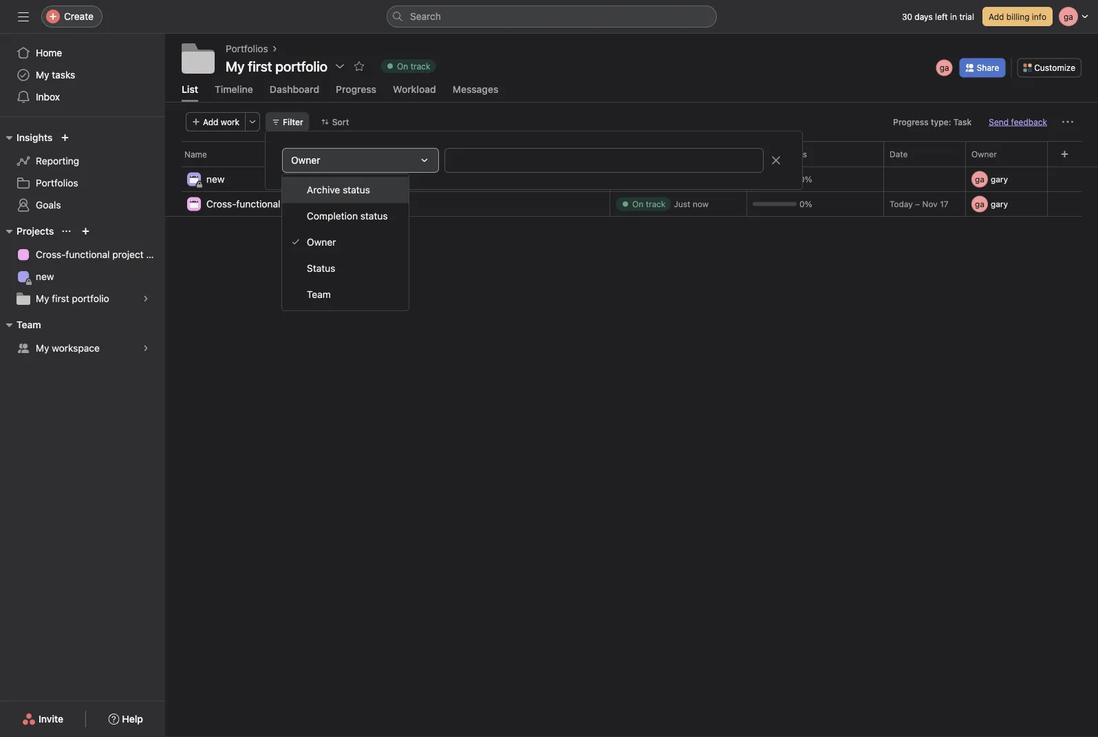 Task type: vqa. For each thing, say whether or not it's contained in the screenshot.
More section actions image to the middle
no



Task type: describe. For each thing, give the bounding box(es) containing it.
remove image for cross-functional project plan
[[1045, 200, 1053, 208]]

search list box
[[387, 6, 717, 28]]

progress for progress type: task
[[894, 117, 929, 127]]

functional inside cell
[[236, 198, 281, 209]]

customize
[[1035, 63, 1076, 73]]

portfolio
[[72, 293, 109, 304]]

filter
[[283, 117, 303, 127]]

completion status
[[307, 210, 388, 222]]

owner up "status"
[[307, 236, 336, 248]]

info
[[1032, 12, 1047, 21]]

project inside cell
[[283, 198, 314, 209]]

date
[[890, 149, 908, 159]]

my workspace link
[[8, 337, 157, 359]]

new row
[[165, 166, 1099, 193]]

share
[[977, 63, 1000, 73]]

my first portfolio
[[226, 58, 328, 74]]

progress
[[773, 149, 807, 159]]

timeline link
[[215, 83, 253, 102]]

add work button
[[186, 112, 246, 131]]

plan inside the projects element
[[146, 249, 165, 260]]

create
[[64, 11, 94, 22]]

global element
[[0, 34, 165, 116]]

days
[[915, 12, 933, 21]]

workload
[[393, 83, 436, 95]]

create button
[[41, 6, 103, 28]]

insights element
[[0, 125, 165, 219]]

goals link
[[8, 194, 157, 216]]

show options image
[[335, 61, 346, 72]]

workspace
[[52, 342, 100, 354]]

projects element
[[0, 219, 165, 313]]

feedback
[[1012, 117, 1048, 127]]

my tasks
[[36, 69, 75, 81]]

1 horizontal spatial more actions image
[[1063, 116, 1074, 127]]

name
[[184, 149, 207, 159]]

0 horizontal spatial task
[[753, 149, 771, 159]]

share button
[[960, 58, 1006, 77]]

0% inside the cross-functional project plan row
[[800, 199, 813, 209]]

–
[[916, 199, 920, 209]]

ga for cross-functional project plan
[[975, 199, 985, 209]]

goals
[[36, 199, 61, 211]]

my for my workspace
[[36, 342, 49, 354]]

progress type: task button
[[887, 112, 978, 131]]

my for my first portfolio
[[36, 293, 49, 304]]

cross- inside the projects element
[[36, 249, 66, 260]]

my workspace
[[36, 342, 100, 354]]

see details, my first portfolio image
[[142, 295, 150, 303]]

calendar image
[[190, 200, 198, 208]]

reporting link
[[8, 150, 157, 172]]

today – nov 17
[[890, 199, 949, 209]]

my tasks link
[[8, 64, 157, 86]]

today
[[890, 199, 913, 209]]

inbox link
[[8, 86, 157, 108]]

new project or portfolio image
[[82, 227, 90, 235]]

owner inside row
[[972, 149, 997, 159]]

first
[[52, 293, 69, 304]]

cross-functional project plan link inside cell
[[207, 196, 336, 212]]

list
[[182, 83, 198, 95]]

send
[[989, 117, 1009, 127]]

messages
[[453, 83, 499, 95]]

functional inside the projects element
[[66, 249, 110, 260]]

0 vertical spatial portfolios link
[[226, 41, 268, 56]]

my first portfolio
[[36, 293, 109, 304]]

messages link
[[453, 83, 499, 102]]

dashboard link
[[270, 83, 319, 102]]

team inside dropdown button
[[17, 319, 41, 330]]

add work
[[203, 117, 240, 127]]

track inside the cross-functional project plan row
[[646, 199, 666, 209]]

search
[[410, 11, 441, 22]]

cross-functional project plan cell
[[165, 191, 611, 218]]

0 vertical spatial ga
[[940, 63, 950, 73]]

calendar image
[[190, 175, 198, 183]]

hide sidebar image
[[18, 11, 29, 22]]

list link
[[182, 83, 198, 102]]

first portfolio
[[248, 58, 328, 74]]

workload link
[[393, 83, 436, 102]]

customize button
[[1018, 58, 1082, 77]]

left
[[936, 12, 948, 21]]

trial
[[960, 12, 975, 21]]

show options for date column image
[[949, 150, 957, 158]]

invite button
[[13, 707, 72, 732]]

0% inside new 'row'
[[800, 174, 813, 184]]

help button
[[99, 707, 152, 732]]

progress type: task
[[894, 117, 972, 127]]

portfolios inside insights "element"
[[36, 177, 78, 189]]

30
[[902, 12, 913, 21]]

completion
[[307, 210, 358, 222]]

show options, current sort, top image
[[62, 227, 70, 235]]

status for archive status
[[343, 184, 370, 196]]

gary for cross-functional project plan
[[991, 199, 1009, 209]]

reporting
[[36, 155, 79, 167]]

invite
[[39, 714, 63, 725]]



Task type: locate. For each thing, give the bounding box(es) containing it.
portfolios link
[[226, 41, 268, 56], [8, 172, 157, 194]]

sort button
[[315, 112, 355, 131]]

home link
[[8, 42, 157, 64]]

0 horizontal spatial on track
[[397, 61, 431, 71]]

status down the new cell
[[361, 210, 388, 222]]

1 vertical spatial cross-functional project plan link
[[8, 244, 165, 266]]

cross-functional project plan inside cell
[[207, 198, 336, 209]]

plan
[[317, 198, 336, 209], [146, 249, 165, 260]]

gary inside the cross-functional project plan row
[[991, 199, 1009, 209]]

0 horizontal spatial plan
[[146, 249, 165, 260]]

1 vertical spatial cross-functional project plan
[[36, 249, 165, 260]]

portfolios up my first portfolio
[[226, 43, 268, 54]]

new image
[[61, 134, 69, 142]]

my left the first on the top left of page
[[36, 293, 49, 304]]

my inside my first portfolio link
[[36, 293, 49, 304]]

0 horizontal spatial on
[[397, 61, 408, 71]]

cross-functional project plan link down new project or portfolio icon
[[8, 244, 165, 266]]

row containing name
[[165, 141, 1099, 166]]

owner
[[972, 149, 997, 159], [291, 155, 320, 166], [307, 236, 336, 248]]

on up 'workload' at top
[[397, 61, 408, 71]]

add to starred image
[[354, 61, 365, 72]]

2 0% from the top
[[800, 199, 813, 209]]

new up the first on the top left of page
[[36, 271, 54, 282]]

track inside dropdown button
[[411, 61, 431, 71]]

1 vertical spatial project
[[112, 249, 144, 260]]

remove image for new
[[1045, 175, 1053, 183]]

owner inside popup button
[[291, 155, 320, 166]]

team up my workspace
[[17, 319, 41, 330]]

progress left type:
[[894, 117, 929, 127]]

insights
[[17, 132, 53, 143]]

1 horizontal spatial cross-
[[207, 198, 236, 209]]

1 vertical spatial status
[[361, 210, 388, 222]]

cross-functional project plan link
[[207, 196, 336, 212], [8, 244, 165, 266]]

1 horizontal spatial project
[[283, 198, 314, 209]]

17
[[940, 199, 949, 209]]

portfolios link down the reporting
[[8, 172, 157, 194]]

more actions image
[[1063, 116, 1074, 127], [249, 118, 257, 126]]

cross-functional project plan
[[207, 198, 336, 209], [36, 249, 165, 260]]

inbox
[[36, 91, 60, 103]]

add left work
[[203, 117, 219, 127]]

more actions image up add field image
[[1063, 116, 1074, 127]]

0 vertical spatial 0%
[[800, 174, 813, 184]]

1 horizontal spatial progress
[[894, 117, 929, 127]]

cell containing on track
[[610, 191, 748, 217]]

1 vertical spatial on
[[633, 199, 644, 209]]

0 vertical spatial portfolios
[[226, 43, 268, 54]]

1 vertical spatial portfolios link
[[8, 172, 157, 194]]

status inside option
[[343, 184, 370, 196]]

1 horizontal spatial portfolios link
[[226, 41, 268, 56]]

1 horizontal spatial plan
[[317, 198, 336, 209]]

1 vertical spatial gary
[[991, 199, 1009, 209]]

gary down send
[[991, 174, 1009, 184]]

new link inside cell
[[207, 172, 225, 187]]

archive status
[[307, 184, 370, 196]]

timeline
[[215, 83, 253, 95]]

on inside dropdown button
[[397, 61, 408, 71]]

project up see details, my first portfolio icon
[[112, 249, 144, 260]]

my inside my workspace link
[[36, 342, 49, 354]]

1 vertical spatial add
[[203, 117, 219, 127]]

archive
[[307, 184, 340, 196]]

portfolios link up my first portfolio
[[226, 41, 268, 56]]

1 vertical spatial on track
[[633, 199, 666, 209]]

task right type:
[[954, 117, 972, 127]]

cross-functional project plan down archive
[[207, 198, 336, 209]]

0 vertical spatial gary
[[991, 174, 1009, 184]]

1 horizontal spatial track
[[646, 199, 666, 209]]

2 vertical spatial ga
[[975, 199, 985, 209]]

1 vertical spatial ga
[[975, 174, 985, 184]]

tasks
[[52, 69, 75, 81]]

new link right calendar icon
[[207, 172, 225, 187]]

1 horizontal spatial on
[[633, 199, 644, 209]]

dashboard
[[270, 83, 319, 95]]

new
[[207, 173, 225, 185], [36, 271, 54, 282]]

row
[[165, 141, 1099, 166], [165, 166, 1099, 167]]

status for completion status
[[361, 210, 388, 222]]

0 vertical spatial new
[[207, 173, 225, 185]]

on track up 'workload' at top
[[397, 61, 431, 71]]

1 vertical spatial cross-
[[36, 249, 66, 260]]

gary for new
[[991, 174, 1009, 184]]

nov
[[923, 199, 938, 209]]

0 vertical spatial cross-functional project plan link
[[207, 196, 336, 212]]

type:
[[931, 117, 952, 127]]

cell
[[610, 166, 748, 192], [966, 166, 1056, 192], [610, 191, 748, 217], [966, 191, 1056, 217]]

ga for new
[[975, 174, 985, 184]]

1 remove image from the top
[[1045, 175, 1053, 183]]

0 vertical spatial progress
[[336, 83, 377, 95]]

functional
[[236, 198, 281, 209], [66, 249, 110, 260]]

new inside the projects element
[[36, 271, 54, 282]]

track
[[411, 61, 431, 71], [646, 199, 666, 209]]

1 vertical spatial functional
[[66, 249, 110, 260]]

remove image
[[771, 155, 782, 166]]

portfolios down the reporting
[[36, 177, 78, 189]]

0 vertical spatial on
[[397, 61, 408, 71]]

portfolios
[[226, 43, 268, 54], [36, 177, 78, 189]]

0 horizontal spatial add
[[203, 117, 219, 127]]

add field image
[[1061, 150, 1069, 158]]

search button
[[387, 6, 717, 28]]

0 horizontal spatial new
[[36, 271, 54, 282]]

just now
[[674, 199, 709, 209]]

send feedback link
[[989, 116, 1048, 128]]

plan up 'completion'
[[317, 198, 336, 209]]

cross-functional project plan link down archive
[[207, 196, 336, 212]]

task left remove image at the top right of the page
[[753, 149, 771, 159]]

my first portfolio link
[[8, 288, 157, 310]]

1 vertical spatial 0%
[[800, 199, 813, 209]]

plan up see details, my first portfolio icon
[[146, 249, 165, 260]]

add left billing
[[989, 12, 1005, 21]]

archive status option
[[282, 177, 409, 203]]

0 horizontal spatial cross-
[[36, 249, 66, 260]]

cross-
[[207, 198, 236, 209], [36, 249, 66, 260]]

0 vertical spatial remove image
[[1045, 175, 1053, 183]]

1 vertical spatial plan
[[146, 249, 165, 260]]

teams element
[[0, 313, 165, 362]]

2 row from the top
[[165, 166, 1099, 167]]

2 gary from the top
[[991, 199, 1009, 209]]

owner up archive
[[291, 155, 320, 166]]

my down team dropdown button on the top of page
[[36, 342, 49, 354]]

on inside row
[[633, 199, 644, 209]]

1 horizontal spatial on track
[[633, 199, 666, 209]]

0 horizontal spatial team
[[17, 319, 41, 330]]

my for my first portfolio
[[226, 58, 245, 74]]

home
[[36, 47, 62, 59]]

cross-functional project plan down new project or portfolio icon
[[36, 249, 165, 260]]

more actions image right work
[[249, 118, 257, 126]]

on track button
[[375, 56, 442, 76]]

0 horizontal spatial progress
[[336, 83, 377, 95]]

0 vertical spatial new link
[[207, 172, 225, 187]]

project
[[283, 198, 314, 209], [112, 249, 144, 260]]

0 vertical spatial team
[[307, 289, 331, 300]]

add billing info
[[989, 12, 1047, 21]]

0 horizontal spatial more actions image
[[249, 118, 257, 126]]

my inside my tasks link
[[36, 69, 49, 81]]

projects button
[[0, 223, 54, 240]]

0 vertical spatial cross-functional project plan
[[207, 198, 336, 209]]

add
[[989, 12, 1005, 21], [203, 117, 219, 127]]

0 vertical spatial status
[[343, 184, 370, 196]]

just
[[674, 199, 691, 209]]

1 vertical spatial progress
[[894, 117, 929, 127]]

1 gary from the top
[[991, 174, 1009, 184]]

0 vertical spatial project
[[283, 198, 314, 209]]

ga inside the cross-functional project plan row
[[975, 199, 985, 209]]

work
[[221, 117, 240, 127]]

new link up the portfolio
[[8, 266, 157, 288]]

1 horizontal spatial task
[[954, 117, 972, 127]]

filter button
[[266, 112, 310, 131]]

my up 'timeline'
[[226, 58, 245, 74]]

track up 'workload' at top
[[411, 61, 431, 71]]

task
[[954, 117, 972, 127], [753, 149, 771, 159]]

my for my tasks
[[36, 69, 49, 81]]

0 vertical spatial track
[[411, 61, 431, 71]]

see details, my workspace image
[[142, 344, 150, 352]]

projects
[[17, 225, 54, 237]]

0 vertical spatial add
[[989, 12, 1005, 21]]

1 vertical spatial team
[[17, 319, 41, 330]]

team
[[307, 289, 331, 300], [17, 319, 41, 330]]

portfolios link inside insights "element"
[[8, 172, 157, 194]]

add for add billing info
[[989, 12, 1005, 21]]

team button
[[0, 317, 41, 333]]

1 vertical spatial remove image
[[1045, 200, 1053, 208]]

0%
[[800, 174, 813, 184], [800, 199, 813, 209]]

1 vertical spatial new link
[[8, 266, 157, 288]]

plan inside cell
[[317, 198, 336, 209]]

progress for progress
[[336, 83, 377, 95]]

0 horizontal spatial portfolios link
[[8, 172, 157, 194]]

task inside dropdown button
[[954, 117, 972, 127]]

1 0% from the top
[[800, 174, 813, 184]]

track left just
[[646, 199, 666, 209]]

1 horizontal spatial new
[[207, 173, 225, 185]]

0 horizontal spatial new link
[[8, 266, 157, 288]]

functional right calendar image
[[236, 198, 281, 209]]

1 vertical spatial task
[[753, 149, 771, 159]]

0 horizontal spatial functional
[[66, 249, 110, 260]]

owner right show options for date column icon
[[972, 149, 997, 159]]

0 horizontal spatial project
[[112, 249, 144, 260]]

progress inside dropdown button
[[894, 117, 929, 127]]

new right calendar icon
[[207, 173, 225, 185]]

2 remove image from the top
[[1045, 200, 1053, 208]]

cross-functional project plan inside the projects element
[[36, 249, 165, 260]]

0 horizontal spatial cross-functional project plan link
[[8, 244, 165, 266]]

task progress
[[753, 149, 807, 159]]

1 vertical spatial new
[[36, 271, 54, 282]]

gary inside new 'row'
[[991, 174, 1009, 184]]

0 vertical spatial functional
[[236, 198, 281, 209]]

30 days left in trial
[[902, 12, 975, 21]]

new inside cell
[[207, 173, 225, 185]]

on track inside on track dropdown button
[[397, 61, 431, 71]]

on down new 'row'
[[633, 199, 644, 209]]

team down "status"
[[307, 289, 331, 300]]

cross-functional project plan row
[[165, 191, 1099, 218]]

gary right 17
[[991, 199, 1009, 209]]

1 horizontal spatial add
[[989, 12, 1005, 21]]

ga inside new 'row'
[[975, 174, 985, 184]]

1 horizontal spatial new link
[[207, 172, 225, 187]]

functional down new project or portfolio icon
[[66, 249, 110, 260]]

cross- inside cross-functional project plan cell
[[207, 198, 236, 209]]

1 horizontal spatial cross-functional project plan link
[[207, 196, 336, 212]]

project down archive
[[283, 198, 314, 209]]

cross- down 'show options, current sort, top' image
[[36, 249, 66, 260]]

on track down new 'row'
[[633, 199, 666, 209]]

1 row from the top
[[165, 141, 1099, 166]]

ga
[[940, 63, 950, 73], [975, 174, 985, 184], [975, 199, 985, 209]]

1 horizontal spatial cross-functional project plan
[[207, 198, 336, 209]]

1 horizontal spatial team
[[307, 289, 331, 300]]

1 horizontal spatial functional
[[236, 198, 281, 209]]

on track inside the cross-functional project plan row
[[633, 199, 666, 209]]

in
[[951, 12, 958, 21]]

gary
[[991, 174, 1009, 184], [991, 199, 1009, 209]]

1 vertical spatial track
[[646, 199, 666, 209]]

add for add work
[[203, 117, 219, 127]]

remove image
[[1045, 175, 1053, 183], [1045, 200, 1053, 208]]

status
[[307, 263, 336, 274]]

1 horizontal spatial portfolios
[[226, 43, 268, 54]]

on
[[397, 61, 408, 71], [633, 199, 644, 209]]

owner button
[[282, 148, 439, 173]]

1 vertical spatial portfolios
[[36, 177, 78, 189]]

now
[[693, 199, 709, 209]]

0 vertical spatial plan
[[317, 198, 336, 209]]

0 vertical spatial task
[[954, 117, 972, 127]]

help
[[122, 714, 143, 725]]

cross- right calendar image
[[207, 198, 236, 209]]

0 horizontal spatial portfolios
[[36, 177, 78, 189]]

progress down add to starred image
[[336, 83, 377, 95]]

send feedback
[[989, 117, 1048, 127]]

status up the completion status
[[343, 184, 370, 196]]

add billing info button
[[983, 7, 1053, 26]]

None text field
[[450, 152, 461, 169]]

0 horizontal spatial cross-functional project plan
[[36, 249, 165, 260]]

my
[[226, 58, 245, 74], [36, 69, 49, 81], [36, 293, 49, 304], [36, 342, 49, 354]]

sort
[[332, 117, 349, 127]]

new cell
[[165, 166, 611, 193]]

0 vertical spatial on track
[[397, 61, 431, 71]]

my left tasks
[[36, 69, 49, 81]]

remove image inside the cross-functional project plan row
[[1045, 200, 1053, 208]]

new link
[[207, 172, 225, 187], [8, 266, 157, 288]]

insights button
[[0, 129, 53, 146]]

0 horizontal spatial track
[[411, 61, 431, 71]]

billing
[[1007, 12, 1030, 21]]

progress link
[[336, 83, 377, 102]]

0 vertical spatial cross-
[[207, 198, 236, 209]]



